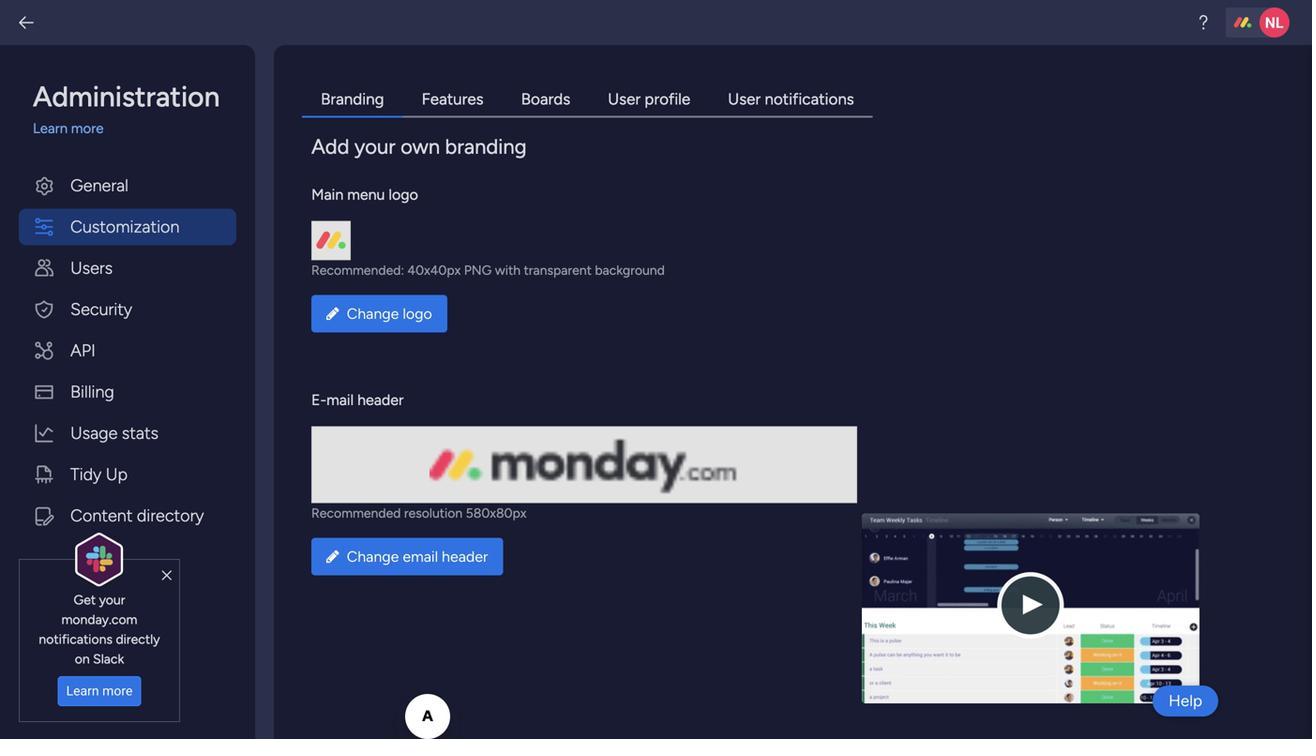 Task type: vqa. For each thing, say whether or not it's contained in the screenshot.
Branding link
yes



Task type: locate. For each thing, give the bounding box(es) containing it.
boards link
[[503, 83, 589, 118]]

add
[[312, 134, 350, 159]]

0 vertical spatial change
[[347, 305, 399, 323]]

change right pencil icon
[[347, 548, 399, 566]]

branding link
[[302, 83, 403, 118]]

learn down administration
[[33, 120, 68, 137]]

users
[[70, 258, 113, 278]]

1 horizontal spatial user
[[728, 90, 761, 109]]

change for change logo
[[347, 305, 399, 323]]

your right add
[[355, 134, 396, 159]]

0 horizontal spatial notifications
[[39, 631, 113, 647]]

change email header
[[347, 548, 488, 566]]

1 vertical spatial header
[[442, 548, 488, 566]]

recommended:
[[312, 262, 404, 278]]

user profile link
[[589, 83, 710, 118]]

branding
[[445, 134, 527, 159]]

notifications inside 'get your monday.com notifications directly on slack'
[[39, 631, 113, 647]]

api button
[[19, 333, 236, 369]]

0 vertical spatial learn
[[33, 120, 68, 137]]

add your own branding
[[312, 134, 527, 159]]

0 vertical spatial more
[[71, 120, 104, 137]]

change logo
[[347, 305, 432, 323]]

user
[[608, 90, 641, 109], [728, 90, 761, 109]]

tidy up button
[[19, 457, 236, 493]]

1 vertical spatial dapulse x slim image
[[162, 568, 172, 585]]

0 vertical spatial logo
[[389, 186, 418, 204]]

help button
[[1153, 686, 1219, 717]]

1 vertical spatial logo
[[403, 305, 432, 323]]

1 horizontal spatial header
[[442, 548, 488, 566]]

0 vertical spatial notifications
[[765, 90, 855, 109]]

more down administration
[[71, 120, 104, 137]]

user notifications
[[728, 90, 855, 109]]

2 user from the left
[[728, 90, 761, 109]]

content directory
[[70, 506, 204, 526]]

learn inside administration learn more
[[33, 120, 68, 137]]

boards
[[521, 90, 571, 109]]

1 vertical spatial more
[[102, 684, 133, 699]]

0 horizontal spatial dapulse x slim image
[[162, 568, 172, 585]]

header right "mail"
[[358, 391, 404, 409]]

your
[[355, 134, 396, 159], [99, 592, 125, 608]]

1 vertical spatial notifications
[[39, 631, 113, 647]]

1 change from the top
[[347, 305, 399, 323]]

1 vertical spatial learn
[[66, 684, 99, 699]]

logo
[[389, 186, 418, 204], [403, 305, 432, 323]]

api
[[70, 341, 96, 361]]

user profile
[[608, 90, 691, 109]]

header inside button
[[442, 548, 488, 566]]

logo down 40x40px
[[403, 305, 432, 323]]

features
[[422, 90, 484, 109]]

user for user notifications
[[728, 90, 761, 109]]

1 horizontal spatial dapulse x slim image
[[1172, 527, 1185, 545]]

1 horizontal spatial your
[[355, 134, 396, 159]]

1 user from the left
[[608, 90, 641, 109]]

directory
[[137, 506, 204, 526]]

change right pencil image
[[347, 305, 399, 323]]

0 horizontal spatial header
[[358, 391, 404, 409]]

0 horizontal spatial your
[[99, 592, 125, 608]]

dapulse x slim image
[[1172, 527, 1185, 545], [162, 568, 172, 585]]

2 change from the top
[[347, 548, 399, 566]]

your up monday.com
[[99, 592, 125, 608]]

change logo button
[[312, 295, 447, 333]]

more down "slack"
[[102, 684, 133, 699]]

profile
[[645, 90, 691, 109]]

help
[[1169, 692, 1203, 711]]

change for change email header
[[347, 548, 399, 566]]

0 vertical spatial header
[[358, 391, 404, 409]]

customization
[[70, 217, 180, 237]]

change
[[347, 305, 399, 323], [347, 548, 399, 566]]

mail
[[327, 391, 354, 409]]

header right the 'email'
[[442, 548, 488, 566]]

logo right menu
[[389, 186, 418, 204]]

0 horizontal spatial user
[[608, 90, 641, 109]]

tidy up
[[70, 465, 128, 485]]

recommended resolution 580x80px
[[312, 505, 527, 521]]

user notifications link
[[710, 83, 873, 118]]

monday.com
[[61, 612, 137, 628]]

your for add
[[355, 134, 396, 159]]

1 vertical spatial your
[[99, 592, 125, 608]]

header
[[358, 391, 404, 409], [442, 548, 488, 566]]

more
[[71, 120, 104, 137], [102, 684, 133, 699]]

your inside 'get your monday.com notifications directly on slack'
[[99, 592, 125, 608]]

user for user profile
[[608, 90, 641, 109]]

580x80px
[[466, 505, 527, 521]]

user right profile
[[728, 90, 761, 109]]

back to workspace image
[[17, 13, 36, 32]]

1 vertical spatial change
[[347, 548, 399, 566]]

learn down on
[[66, 684, 99, 699]]

user left profile
[[608, 90, 641, 109]]

learn
[[33, 120, 68, 137], [66, 684, 99, 699]]

stats
[[122, 423, 159, 443]]

header for e-mail header
[[358, 391, 404, 409]]

0 vertical spatial your
[[355, 134, 396, 159]]

0 vertical spatial dapulse x slim image
[[1172, 527, 1185, 545]]

own
[[401, 134, 440, 159]]

billing button
[[19, 374, 236, 411]]

your for get
[[99, 592, 125, 608]]

notifications
[[765, 90, 855, 109], [39, 631, 113, 647]]



Task type: describe. For each thing, give the bounding box(es) containing it.
administration learn more
[[33, 80, 220, 137]]

up
[[106, 465, 128, 485]]

billing
[[70, 382, 114, 402]]

resolution
[[404, 505, 463, 521]]

more inside administration learn more
[[71, 120, 104, 137]]

pencil image
[[327, 306, 339, 321]]

content directory button
[[19, 498, 236, 534]]

branding
[[321, 90, 384, 109]]

background
[[595, 262, 665, 278]]

more inside button
[[102, 684, 133, 699]]

learn more
[[66, 684, 133, 699]]

on
[[75, 651, 90, 667]]

main
[[312, 186, 344, 204]]

change email header button
[[312, 538, 503, 576]]

e-
[[312, 391, 327, 409]]

features link
[[403, 83, 503, 118]]

recommended
[[312, 505, 401, 521]]

help image
[[1195, 13, 1213, 32]]

get
[[74, 592, 96, 608]]

learn inside button
[[66, 684, 99, 699]]

security
[[70, 299, 132, 320]]

usage stats
[[70, 423, 159, 443]]

40x40px
[[408, 262, 461, 278]]

general button
[[19, 168, 236, 204]]

users button
[[19, 250, 236, 287]]

learn more button
[[58, 676, 141, 707]]

content
[[70, 506, 133, 526]]

header for change email header
[[442, 548, 488, 566]]

png
[[464, 262, 492, 278]]

security button
[[19, 291, 236, 328]]

with
[[495, 262, 521, 278]]

slack
[[93, 651, 124, 667]]

general
[[70, 175, 128, 196]]

e-mail header
[[312, 391, 404, 409]]

transparent
[[524, 262, 592, 278]]

learn more link
[[33, 118, 236, 139]]

usage
[[70, 423, 118, 443]]

directly
[[116, 631, 160, 647]]

menu
[[347, 186, 385, 204]]

customization button
[[19, 209, 236, 245]]

usage stats button
[[19, 415, 236, 452]]

administration
[[33, 80, 220, 114]]

pencil image
[[327, 549, 339, 564]]

logo inside change logo button
[[403, 305, 432, 323]]

email
[[403, 548, 438, 566]]

recommended: 40x40px png with transparent background
[[312, 262, 665, 278]]

noah lott image
[[1260, 8, 1290, 38]]

get your monday.com notifications directly on slack
[[39, 592, 160, 667]]

main menu logo
[[312, 186, 418, 204]]

tidy
[[70, 465, 102, 485]]

1 horizontal spatial notifications
[[765, 90, 855, 109]]



